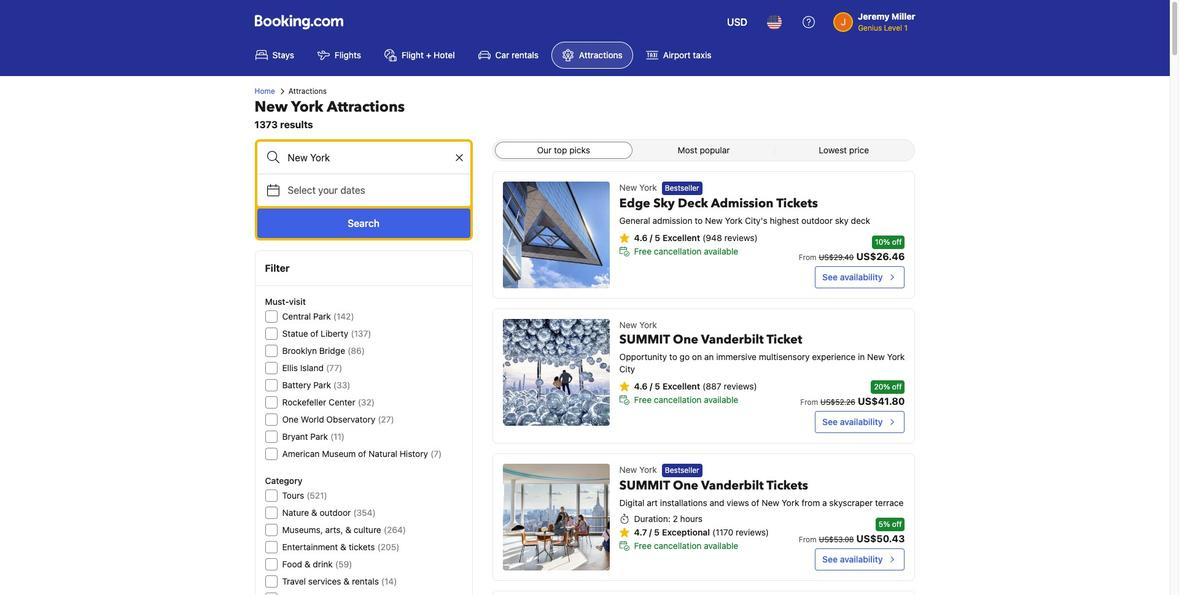 Task type: vqa. For each thing, say whether or not it's contained in the screenshot.
the leftmost the your
no



Task type: locate. For each thing, give the bounding box(es) containing it.
20% off from us$52.26 us$41.80
[[800, 383, 905, 407]]

1 vertical spatial summit
[[619, 478, 670, 495]]

park
[[313, 311, 331, 322], [313, 380, 331, 391], [310, 432, 328, 442]]

off right 10%
[[892, 238, 902, 247]]

& left drink
[[304, 559, 311, 570]]

& for outdoor
[[311, 508, 317, 518]]

0 vertical spatial free
[[634, 246, 652, 257]]

bestseller for one
[[665, 466, 699, 475]]

free cancellation available down 4.6 / 5 excellent (948 reviews)
[[634, 246, 738, 257]]

outdoor left sky
[[801, 216, 833, 226]]

food & drink (59)
[[282, 559, 352, 570]]

vanderbilt up views
[[701, 478, 764, 495]]

your
[[318, 185, 338, 196]]

from inside 20% off from us$52.26 us$41.80
[[800, 398, 818, 407]]

2 free from the top
[[634, 395, 652, 405]]

1 vertical spatial tickets
[[767, 478, 808, 495]]

from for edge sky deck admission tickets
[[799, 253, 816, 262]]

new down home
[[255, 97, 288, 117]]

2 vertical spatial available
[[704, 541, 738, 552]]

available down (948
[[704, 246, 738, 257]]

of left natural on the left bottom of page
[[358, 449, 366, 459]]

popular
[[700, 145, 730, 155]]

10% off from us$29.40 us$26.46
[[799, 238, 905, 262]]

3 off from the top
[[892, 520, 902, 529]]

(7)
[[430, 449, 442, 459]]

available down (1170
[[704, 541, 738, 552]]

tickets
[[776, 195, 818, 212], [767, 478, 808, 495]]

of inside summit one vanderbilt tickets digital art installations and views of new york from a skyscraper terrace
[[751, 498, 759, 509]]

availability down us$50.43
[[840, 555, 883, 565]]

outdoor up arts,
[[320, 508, 351, 518]]

1 vertical spatial available
[[704, 395, 738, 405]]

off for summit one vanderbilt tickets
[[892, 520, 902, 529]]

see down us$52.26
[[822, 417, 838, 427]]

off right 20% at bottom
[[892, 383, 902, 392]]

4.6 down city
[[634, 381, 648, 392]]

5% off from us$53.08 us$50.43
[[799, 520, 905, 545]]

5 down "duration:"
[[654, 528, 660, 538]]

0 vertical spatial 5
[[655, 233, 660, 243]]

york down admission
[[725, 216, 743, 226]]

2 vertical spatial cancellation
[[654, 541, 702, 552]]

availability down us$26.46
[[840, 272, 883, 282]]

american museum of natural history (7)
[[282, 449, 442, 459]]

0 vertical spatial of
[[310, 329, 318, 339]]

to left "go"
[[669, 352, 677, 362]]

5 down admission
[[655, 233, 660, 243]]

reviews) right (1170
[[736, 528, 769, 538]]

see down us$53.08
[[822, 555, 838, 565]]

2 vertical spatial free cancellation available
[[634, 541, 738, 552]]

vanderbilt up immersive
[[701, 332, 764, 348]]

1 4.6 from the top
[[634, 233, 648, 243]]

bryant park (11)
[[282, 432, 345, 442]]

0 vertical spatial new york
[[619, 182, 657, 193]]

(77)
[[326, 363, 342, 373]]

to for deck
[[695, 216, 703, 226]]

5 down opportunity
[[655, 381, 660, 392]]

excellent for summit
[[663, 381, 700, 392]]

american
[[282, 449, 320, 459]]

reviews) right (887
[[724, 381, 757, 392]]

installations
[[660, 498, 707, 509]]

1 horizontal spatial outdoor
[[801, 216, 833, 226]]

1 vertical spatial of
[[358, 449, 366, 459]]

3 see from the top
[[822, 555, 838, 565]]

off inside 20% off from us$52.26 us$41.80
[[892, 383, 902, 392]]

see availability down us$52.26
[[822, 417, 883, 427]]

1 excellent from the top
[[663, 233, 700, 243]]

2 vertical spatial from
[[799, 535, 816, 545]]

cancellation down 4.6 / 5 excellent (887 reviews)
[[654, 395, 702, 405]]

from left the us$29.40
[[799, 253, 816, 262]]

4.6 for summit one vanderbilt ticket
[[634, 381, 648, 392]]

4.6 down general at right
[[634, 233, 648, 243]]

1 vertical spatial new york
[[619, 465, 657, 475]]

& down (521)
[[311, 508, 317, 518]]

&
[[311, 508, 317, 518], [345, 525, 351, 535], [340, 542, 346, 553], [304, 559, 311, 570], [344, 577, 350, 587]]

1 vertical spatial free cancellation available
[[634, 395, 738, 405]]

0 vertical spatial vanderbilt
[[701, 332, 764, 348]]

excellent down admission
[[663, 233, 700, 243]]

sky
[[653, 195, 675, 212]]

deck
[[678, 195, 708, 212]]

1 vertical spatial availability
[[840, 417, 883, 427]]

our
[[537, 145, 552, 155]]

2 free cancellation available from the top
[[634, 395, 738, 405]]

new right in
[[867, 352, 885, 362]]

miller
[[892, 11, 915, 21]]

excellent down "go"
[[663, 381, 700, 392]]

vanderbilt inside summit one vanderbilt tickets digital art installations and views of new york from a skyscraper terrace
[[701, 478, 764, 495]]

of right views
[[751, 498, 759, 509]]

free down city
[[634, 395, 652, 405]]

edge sky deck admission tickets image
[[503, 182, 610, 289]]

2 vertical spatial of
[[751, 498, 759, 509]]

park for battery park
[[313, 380, 331, 391]]

of down central park (142)
[[310, 329, 318, 339]]

2 cancellation from the top
[[654, 395, 702, 405]]

rentals left (14)
[[352, 577, 379, 587]]

museums,
[[282, 525, 323, 535]]

3 cancellation from the top
[[654, 541, 702, 552]]

0 vertical spatial off
[[892, 238, 902, 247]]

to up 4.6 / 5 excellent (948 reviews)
[[695, 216, 703, 226]]

one up installations
[[673, 478, 698, 495]]

2 vertical spatial see availability
[[822, 555, 883, 565]]

summit up opportunity
[[619, 332, 670, 348]]

0 horizontal spatial attractions
[[288, 87, 327, 96]]

0 vertical spatial /
[[650, 233, 652, 243]]

0 vertical spatial outdoor
[[801, 216, 833, 226]]

see availability down the us$29.40
[[822, 272, 883, 282]]

0 vertical spatial reviews)
[[724, 233, 758, 243]]

0 vertical spatial rentals
[[512, 50, 539, 60]]

2 available from the top
[[704, 395, 738, 405]]

0 vertical spatial available
[[704, 246, 738, 257]]

0 vertical spatial bestseller
[[665, 184, 699, 193]]

airport taxis link
[[635, 42, 722, 69]]

center
[[329, 397, 355, 408]]

0 vertical spatial summit
[[619, 332, 670, 348]]

1 vertical spatial outdoor
[[320, 508, 351, 518]]

new york up edge
[[619, 182, 657, 193]]

on
[[692, 352, 702, 362]]

(264)
[[384, 525, 406, 535]]

tickets inside edge sky deck admission tickets general admission to new york city's highest outdoor sky deck
[[776, 195, 818, 212]]

0 horizontal spatial to
[[669, 352, 677, 362]]

0 vertical spatial see
[[822, 272, 838, 282]]

a
[[822, 498, 827, 509]]

airport
[[663, 50, 691, 60]]

2 vertical spatial reviews)
[[736, 528, 769, 538]]

0 vertical spatial availability
[[840, 272, 883, 282]]

0 vertical spatial attractions
[[579, 50, 623, 60]]

museums, arts, & culture (264)
[[282, 525, 406, 535]]

cancellation
[[654, 246, 702, 257], [654, 395, 702, 405], [654, 541, 702, 552]]

2 vertical spatial attractions
[[327, 97, 405, 117]]

available down (887
[[704, 395, 738, 405]]

0 vertical spatial cancellation
[[654, 246, 702, 257]]

1 see from the top
[[822, 272, 838, 282]]

bridge
[[319, 346, 345, 356]]

2 bestseller from the top
[[665, 466, 699, 475]]

natural
[[368, 449, 397, 459]]

from inside 5% off from us$53.08 us$50.43
[[799, 535, 816, 545]]

booking.com image
[[255, 15, 343, 29]]

0 vertical spatial see availability
[[822, 272, 883, 282]]

digital
[[619, 498, 644, 509]]

new up digital
[[619, 465, 637, 475]]

1 vertical spatial from
[[800, 398, 818, 407]]

1 vertical spatial park
[[313, 380, 331, 391]]

price
[[849, 145, 869, 155]]

1 see availability from the top
[[822, 272, 883, 282]]

5%
[[879, 520, 890, 529]]

1 vertical spatial free
[[634, 395, 652, 405]]

3 availability from the top
[[840, 555, 883, 565]]

2 horizontal spatial of
[[751, 498, 759, 509]]

from inside 10% off from us$29.40 us$26.46
[[799, 253, 816, 262]]

1 vertical spatial see
[[822, 417, 838, 427]]

history
[[400, 449, 428, 459]]

one inside "new york summit one vanderbilt ticket opportunity to go on an immersive multisensory experience in new york city"
[[673, 332, 698, 348]]

summit up art
[[619, 478, 670, 495]]

york up "results"
[[291, 97, 323, 117]]

/ down opportunity
[[650, 381, 652, 392]]

new york
[[619, 182, 657, 193], [619, 465, 657, 475]]

off inside 10% off from us$29.40 us$26.46
[[892, 238, 902, 247]]

1 bestseller from the top
[[665, 184, 699, 193]]

1 off from the top
[[892, 238, 902, 247]]

new inside edge sky deck admission tickets general admission to new york city's highest outdoor sky deck
[[705, 216, 723, 226]]

an
[[704, 352, 714, 362]]

1 vertical spatial cancellation
[[654, 395, 702, 405]]

1 vertical spatial /
[[650, 381, 652, 392]]

one
[[673, 332, 698, 348], [282, 415, 298, 425], [673, 478, 698, 495]]

0 horizontal spatial of
[[310, 329, 318, 339]]

one up "bryant"
[[282, 415, 298, 425]]

1 horizontal spatial to
[[695, 216, 703, 226]]

2 excellent from the top
[[663, 381, 700, 392]]

& up (59)
[[340, 542, 346, 553]]

summit inside "new york summit one vanderbilt ticket opportunity to go on an immersive multisensory experience in new york city"
[[619, 332, 670, 348]]

rentals right car on the left top
[[512, 50, 539, 60]]

reviews) for vanderbilt
[[724, 381, 757, 392]]

2 vertical spatial off
[[892, 520, 902, 529]]

1 vertical spatial 5
[[655, 381, 660, 392]]

new york up digital
[[619, 465, 657, 475]]

rentals
[[512, 50, 539, 60], [352, 577, 379, 587]]

top
[[554, 145, 567, 155]]

see
[[822, 272, 838, 282], [822, 417, 838, 427], [822, 555, 838, 565]]

1 summit from the top
[[619, 332, 670, 348]]

bestseller up the deck
[[665, 184, 699, 193]]

1 vertical spatial bestseller
[[665, 466, 699, 475]]

availability down 20% off from us$52.26 us$41.80 at bottom right
[[840, 417, 883, 427]]

0 vertical spatial tickets
[[776, 195, 818, 212]]

from left us$52.26
[[800, 398, 818, 407]]

tickets up from
[[767, 478, 808, 495]]

1 availability from the top
[[840, 272, 883, 282]]

/ right 4.7
[[649, 528, 652, 538]]

1 vertical spatial 4.6
[[634, 381, 648, 392]]

2 vertical spatial availability
[[840, 555, 883, 565]]

1 free cancellation available from the top
[[634, 246, 738, 257]]

flight + hotel link
[[374, 42, 465, 69]]

to for summit
[[669, 352, 677, 362]]

us$50.43
[[856, 534, 905, 545]]

us$26.46
[[856, 251, 905, 262]]

excellent
[[663, 233, 700, 243], [663, 381, 700, 392]]

tours (521)
[[282, 491, 327, 501]]

jeremy miller genius level 1
[[858, 11, 915, 33]]

to inside "new york summit one vanderbilt ticket opportunity to go on an immersive multisensory experience in new york city"
[[669, 352, 677, 362]]

bestseller up installations
[[665, 466, 699, 475]]

dates
[[340, 185, 365, 196]]

summit one vanderbilt tickets image
[[503, 464, 610, 571]]

see for summit one vanderbilt ticket
[[822, 417, 838, 427]]

availability for edge sky deck admission tickets
[[840, 272, 883, 282]]

see for summit one vanderbilt tickets
[[822, 555, 838, 565]]

york inside new york attractions 1373 results
[[291, 97, 323, 117]]

5 for summit
[[655, 381, 660, 392]]

park left (11)
[[310, 432, 328, 442]]

ellis
[[282, 363, 298, 373]]

city
[[619, 364, 635, 375]]

park up rockefeller center (32)
[[313, 380, 331, 391]]

york up opportunity
[[639, 320, 657, 330]]

see availability down us$53.08
[[822, 555, 883, 565]]

lowest price
[[819, 145, 869, 155]]

1 vertical spatial rentals
[[352, 577, 379, 587]]

new right views
[[762, 498, 779, 509]]

2 vertical spatial one
[[673, 478, 698, 495]]

1 vertical spatial attractions
[[288, 87, 327, 96]]

1 vertical spatial off
[[892, 383, 902, 392]]

1 vertical spatial see availability
[[822, 417, 883, 427]]

2 vertical spatial park
[[310, 432, 328, 442]]

2 see availability from the top
[[822, 417, 883, 427]]

edge
[[619, 195, 650, 212]]

0 vertical spatial park
[[313, 311, 331, 322]]

exceptional
[[662, 528, 710, 538]]

& down (59)
[[344, 577, 350, 587]]

1 horizontal spatial of
[[358, 449, 366, 459]]

york up 20% at bottom
[[887, 352, 905, 362]]

highest
[[770, 216, 799, 226]]

sky
[[835, 216, 849, 226]]

ticket
[[767, 332, 802, 348]]

cancellation down 4.6 / 5 excellent (948 reviews)
[[654, 246, 702, 257]]

city's
[[745, 216, 767, 226]]

2 4.6 from the top
[[634, 381, 648, 392]]

usd button
[[720, 7, 755, 37]]

0 vertical spatial to
[[695, 216, 703, 226]]

cancellation down exceptional
[[654, 541, 702, 552]]

free down general at right
[[634, 246, 652, 257]]

0 vertical spatial one
[[673, 332, 698, 348]]

new up (948
[[705, 216, 723, 226]]

1 new york from the top
[[619, 182, 657, 193]]

entertainment & tickets (205)
[[282, 542, 399, 553]]

1 vanderbilt from the top
[[701, 332, 764, 348]]

summit
[[619, 332, 670, 348], [619, 478, 670, 495]]

2 vertical spatial see
[[822, 555, 838, 565]]

tours
[[282, 491, 304, 501]]

(137)
[[351, 329, 371, 339]]

2 new york from the top
[[619, 465, 657, 475]]

world
[[301, 415, 324, 425]]

2 summit from the top
[[619, 478, 670, 495]]

attractions link
[[551, 42, 633, 69]]

see availability for edge sky deck admission tickets
[[822, 272, 883, 282]]

park up statue of liberty (137)
[[313, 311, 331, 322]]

reviews)
[[724, 233, 758, 243], [724, 381, 757, 392], [736, 528, 769, 538]]

1 cancellation from the top
[[654, 246, 702, 257]]

brooklyn
[[282, 346, 317, 356]]

see availability for summit one vanderbilt ticket
[[822, 417, 883, 427]]

reviews) down city's
[[724, 233, 758, 243]]

one up "go"
[[673, 332, 698, 348]]

2 availability from the top
[[840, 417, 883, 427]]

flights
[[335, 50, 361, 60]]

off inside 5% off from us$53.08 us$50.43
[[892, 520, 902, 529]]

to inside edge sky deck admission tickets general admission to new york city's highest outdoor sky deck
[[695, 216, 703, 226]]

1 vertical spatial vanderbilt
[[701, 478, 764, 495]]

0 vertical spatial 4.6
[[634, 233, 648, 243]]

immersive
[[716, 352, 757, 362]]

free cancellation available down exceptional
[[634, 541, 738, 552]]

see down the us$29.40
[[822, 272, 838, 282]]

us$29.40
[[819, 253, 854, 262]]

5
[[655, 233, 660, 243], [655, 381, 660, 392], [654, 528, 660, 538]]

/ down general at right
[[650, 233, 652, 243]]

3 see availability from the top
[[822, 555, 883, 565]]

usd
[[727, 17, 747, 28]]

deck
[[851, 216, 870, 226]]

0 vertical spatial excellent
[[663, 233, 700, 243]]

taxis
[[693, 50, 711, 60]]

tickets up highest
[[776, 195, 818, 212]]

1 vertical spatial reviews)
[[724, 381, 757, 392]]

available for one
[[704, 395, 738, 405]]

from left us$53.08
[[799, 535, 816, 545]]

Where are you going? search field
[[257, 142, 470, 174]]

4.6 / 5 excellent (887 reviews)
[[634, 381, 757, 392]]

0 vertical spatial free cancellation available
[[634, 246, 738, 257]]

see for edge sky deck admission tickets
[[822, 272, 838, 282]]

york left from
[[782, 498, 799, 509]]

4.6 / 5 excellent (948 reviews)
[[634, 233, 758, 243]]

2 horizontal spatial attractions
[[579, 50, 623, 60]]

2 vertical spatial free
[[634, 541, 652, 552]]

1 vertical spatial excellent
[[663, 381, 700, 392]]

20%
[[874, 383, 890, 392]]

free down 4.7
[[634, 541, 652, 552]]

1 free from the top
[[634, 246, 652, 257]]

skyscraper
[[829, 498, 873, 509]]

1 vertical spatial to
[[669, 352, 677, 362]]

free cancellation available down 4.6 / 5 excellent (887 reviews)
[[634, 395, 738, 405]]

2 vanderbilt from the top
[[701, 478, 764, 495]]

2 see from the top
[[822, 417, 838, 427]]

0 vertical spatial from
[[799, 253, 816, 262]]

1 available from the top
[[704, 246, 738, 257]]

(142)
[[333, 311, 354, 322]]

see availability
[[822, 272, 883, 282], [822, 417, 883, 427], [822, 555, 883, 565]]

2 off from the top
[[892, 383, 902, 392]]

1 horizontal spatial attractions
[[327, 97, 405, 117]]

off right 5%
[[892, 520, 902, 529]]



Task type: describe. For each thing, give the bounding box(es) containing it.
liberty
[[321, 329, 348, 339]]

free cancellation available for summit
[[634, 395, 738, 405]]

availability for summit one vanderbilt tickets
[[840, 555, 883, 565]]

available for admission
[[704, 246, 738, 257]]

cancellation for deck
[[654, 246, 702, 257]]

general
[[619, 216, 650, 226]]

new inside new york attractions 1373 results
[[255, 97, 288, 117]]

rockefeller center (32)
[[282, 397, 375, 408]]

2 vertical spatial 5
[[654, 528, 660, 538]]

services
[[308, 577, 341, 587]]

(86)
[[348, 346, 365, 356]]

new york for summit
[[619, 465, 657, 475]]

10%
[[875, 238, 890, 247]]

terrace
[[875, 498, 904, 509]]

go
[[680, 352, 690, 362]]

1373
[[255, 119, 278, 130]]

admission
[[652, 216, 692, 226]]

off for summit one vanderbilt ticket
[[892, 383, 902, 392]]

york up art
[[639, 465, 657, 475]]

flight
[[402, 50, 424, 60]]

tickets
[[349, 542, 375, 553]]

york inside edge sky deck admission tickets general admission to new york city's highest outdoor sky deck
[[725, 216, 743, 226]]

york inside summit one vanderbilt tickets digital art installations and views of new york from a skyscraper terrace
[[782, 498, 799, 509]]

park for central park
[[313, 311, 331, 322]]

excellent for deck
[[663, 233, 700, 243]]

visit
[[289, 297, 306, 307]]

most
[[678, 145, 697, 155]]

(33)
[[333, 380, 350, 391]]

summit inside summit one vanderbilt tickets digital art installations and views of new york from a skyscraper terrace
[[619, 478, 670, 495]]

attractions inside new york attractions 1373 results
[[327, 97, 405, 117]]

must-
[[265, 297, 289, 307]]

flight + hotel
[[402, 50, 455, 60]]

& right arts,
[[345, 525, 351, 535]]

filter
[[265, 263, 290, 274]]

in
[[858, 352, 865, 362]]

car
[[495, 50, 509, 60]]

hours
[[680, 514, 703, 525]]

island
[[300, 363, 324, 373]]

new up edge
[[619, 182, 637, 193]]

us$52.26
[[820, 398, 855, 407]]

entertainment
[[282, 542, 338, 553]]

availability for summit one vanderbilt ticket
[[840, 417, 883, 427]]

observatory
[[326, 415, 375, 425]]

(59)
[[335, 559, 352, 570]]

park for bryant park
[[310, 432, 328, 442]]

most popular
[[678, 145, 730, 155]]

(1170
[[712, 528, 733, 538]]

4.6 for edge sky deck admission tickets
[[634, 233, 648, 243]]

from
[[802, 498, 820, 509]]

ellis island (77)
[[282, 363, 342, 373]]

one world observatory (27)
[[282, 415, 394, 425]]

3 free from the top
[[634, 541, 652, 552]]

from for summit one vanderbilt ticket
[[800, 398, 818, 407]]

2 vertical spatial /
[[649, 528, 652, 538]]

car rentals link
[[468, 42, 549, 69]]

3 free cancellation available from the top
[[634, 541, 738, 552]]

your account menu jeremy miller genius level 1 element
[[833, 6, 920, 34]]

views
[[727, 498, 749, 509]]

(205)
[[377, 542, 399, 553]]

edge sky deck admission tickets general admission to new york city's highest outdoor sky deck
[[619, 195, 870, 226]]

& for tickets
[[340, 542, 346, 553]]

new inside summit one vanderbilt tickets digital art installations and views of new york from a skyscraper terrace
[[762, 498, 779, 509]]

culture
[[354, 525, 381, 535]]

tickets inside summit one vanderbilt tickets digital art installations and views of new york from a skyscraper terrace
[[767, 478, 808, 495]]

0 horizontal spatial outdoor
[[320, 508, 351, 518]]

us$53.08
[[819, 535, 854, 545]]

(32)
[[358, 397, 375, 408]]

see availability for summit one vanderbilt tickets
[[822, 555, 883, 565]]

nature
[[282, 508, 309, 518]]

reviews) for tickets
[[724, 233, 758, 243]]

new up opportunity
[[619, 320, 637, 330]]

admission
[[711, 195, 774, 212]]

picks
[[569, 145, 590, 155]]

central
[[282, 311, 311, 322]]

(887
[[703, 381, 721, 392]]

summit one vanderbilt ticket image
[[503, 319, 610, 426]]

hotel
[[434, 50, 455, 60]]

select
[[288, 185, 316, 196]]

us$41.80
[[858, 396, 905, 407]]

york up edge
[[639, 182, 657, 193]]

search button
[[257, 209, 470, 238]]

select your dates
[[288, 185, 365, 196]]

bestseller for sky
[[665, 184, 699, 193]]

travel
[[282, 577, 306, 587]]

bryant
[[282, 432, 308, 442]]

new york attractions 1373 results
[[255, 97, 405, 130]]

4.7 / 5 exceptional (1170 reviews)
[[634, 528, 769, 538]]

off for edge sky deck admission tickets
[[892, 238, 902, 247]]

genius
[[858, 23, 882, 33]]

airport taxis
[[663, 50, 711, 60]]

category
[[265, 476, 302, 486]]

& for drink
[[304, 559, 311, 570]]

new york for edge
[[619, 182, 657, 193]]

opportunity
[[619, 352, 667, 362]]

one inside summit one vanderbilt tickets digital art installations and views of new york from a skyscraper terrace
[[673, 478, 698, 495]]

experience
[[812, 352, 856, 362]]

(521)
[[307, 491, 327, 501]]

outdoor inside edge sky deck admission tickets general admission to new york city's highest outdoor sky deck
[[801, 216, 833, 226]]

central park (142)
[[282, 311, 354, 322]]

multisensory
[[759, 352, 810, 362]]

5 for deck
[[655, 233, 660, 243]]

statue of liberty (137)
[[282, 329, 371, 339]]

free cancellation available for deck
[[634, 246, 738, 257]]

cancellation for summit
[[654, 395, 702, 405]]

stays
[[272, 50, 294, 60]]

from for summit one vanderbilt tickets
[[799, 535, 816, 545]]

/ for deck
[[650, 233, 652, 243]]

art
[[647, 498, 658, 509]]

0 horizontal spatial rentals
[[352, 577, 379, 587]]

/ for summit
[[650, 381, 652, 392]]

flights link
[[307, 42, 371, 69]]

home link
[[255, 86, 275, 97]]

travel services & rentals (14)
[[282, 577, 397, 587]]

free for edge sky deck admission tickets
[[634, 246, 652, 257]]

battery
[[282, 380, 311, 391]]

free for summit one vanderbilt ticket
[[634, 395, 652, 405]]

3 available from the top
[[704, 541, 738, 552]]

1
[[904, 23, 908, 33]]

(27)
[[378, 415, 394, 425]]

must-visit
[[265, 297, 306, 307]]

vanderbilt inside "new york summit one vanderbilt ticket opportunity to go on an immersive multisensory experience in new york city"
[[701, 332, 764, 348]]

4.7
[[634, 528, 647, 538]]

(948
[[703, 233, 722, 243]]

1 horizontal spatial rentals
[[512, 50, 539, 60]]

home
[[255, 87, 275, 96]]

1 vertical spatial one
[[282, 415, 298, 425]]

2
[[673, 514, 678, 525]]



